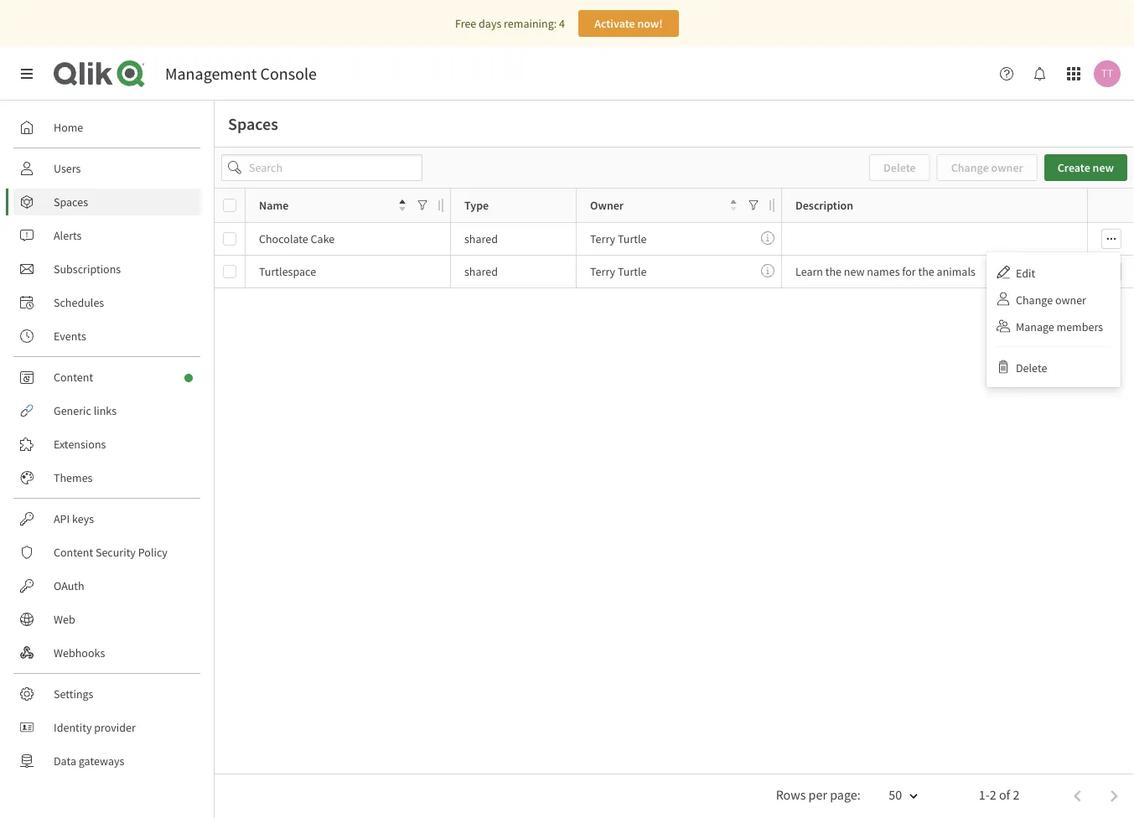 Task type: describe. For each thing, give the bounding box(es) containing it.
members
[[1057, 319, 1103, 334]]

1 2 from the left
[[990, 787, 997, 804]]

1-2 of 2
[[979, 787, 1020, 804]]

manage
[[1016, 319, 1055, 334]]

2 the from the left
[[918, 264, 935, 279]]

create
[[1058, 160, 1091, 175]]

chocolate
[[259, 231, 308, 246]]

rows per page:
[[776, 787, 861, 804]]

names
[[867, 264, 900, 279]]

content security policy link
[[13, 539, 201, 566]]

Search text field
[[221, 154, 423, 181]]

oauth
[[54, 579, 84, 594]]

type
[[464, 198, 489, 213]]

close sidebar menu image
[[20, 67, 34, 80]]

1 horizontal spatial spaces
[[228, 114, 278, 135]]

description
[[796, 198, 854, 213]]

now!
[[638, 16, 663, 31]]

console
[[260, 63, 317, 84]]

new inside create new button
[[1093, 160, 1114, 175]]

page:
[[830, 787, 861, 804]]

api
[[54, 511, 70, 527]]

links
[[94, 403, 117, 418]]

activate
[[595, 16, 635, 31]]

themes
[[54, 470, 93, 485]]

users link
[[13, 155, 201, 182]]

security
[[96, 545, 136, 560]]

events link
[[13, 323, 201, 350]]

delete
[[1016, 360, 1048, 375]]

name button
[[259, 194, 406, 217]]

terry turtle for turtlespace
[[590, 264, 647, 279]]

change owner button
[[983, 286, 1124, 313]]

data
[[54, 754, 76, 769]]

keys
[[72, 511, 94, 527]]

spaces link
[[13, 189, 201, 215]]

generic links
[[54, 403, 117, 418]]

learn
[[796, 264, 823, 279]]

alerts
[[54, 228, 82, 243]]

edit
[[1016, 265, 1036, 281]]

owner
[[590, 198, 624, 213]]

change
[[1016, 292, 1053, 307]]

webhooks
[[54, 646, 105, 661]]

shared for turtlespace
[[464, 264, 498, 279]]

new connector image
[[184, 374, 193, 382]]

owner
[[1056, 292, 1087, 307]]

manage members button
[[983, 313, 1124, 340]]

generic links link
[[13, 397, 201, 424]]

delete button
[[983, 354, 1124, 381]]

identity provider link
[[13, 714, 201, 741]]

name
[[259, 198, 289, 213]]

management
[[165, 63, 257, 84]]

remaining:
[[504, 16, 557, 31]]

manage members
[[1016, 319, 1103, 334]]

generic
[[54, 403, 91, 418]]

rows
[[776, 787, 806, 804]]

chocolate cake
[[259, 231, 335, 246]]

activate now! link
[[578, 10, 679, 37]]

home link
[[13, 114, 201, 141]]

learn the new names for the animals
[[796, 264, 976, 279]]

data gateways
[[54, 754, 124, 769]]

users
[[54, 161, 81, 176]]



Task type: locate. For each thing, give the bounding box(es) containing it.
spaces inside navigation pane element
[[54, 195, 88, 210]]

2 content from the top
[[54, 545, 93, 560]]

edit button
[[983, 259, 1124, 286]]

settings
[[54, 687, 93, 702]]

free
[[455, 16, 476, 31]]

navigation pane element
[[0, 107, 214, 781]]

terry
[[590, 231, 616, 246], [590, 264, 616, 279]]

oauth link
[[13, 573, 201, 599]]

spaces up alerts
[[54, 195, 88, 210]]

0 vertical spatial terry
[[590, 231, 616, 246]]

gateways
[[79, 754, 124, 769]]

1 vertical spatial content
[[54, 545, 93, 560]]

shared
[[464, 231, 498, 246], [464, 264, 498, 279]]

0 vertical spatial turtle
[[618, 231, 647, 246]]

turtle
[[618, 231, 647, 246], [618, 264, 647, 279]]

1 vertical spatial terry
[[590, 264, 616, 279]]

1-
[[979, 787, 990, 804]]

0 vertical spatial content
[[54, 370, 93, 385]]

turtle for turtlespace
[[618, 264, 647, 279]]

1 content from the top
[[54, 370, 93, 385]]

the
[[826, 264, 842, 279], [918, 264, 935, 279]]

events
[[54, 329, 86, 344]]

turtlespace
[[259, 264, 316, 279]]

settings link
[[13, 681, 201, 708]]

0 vertical spatial new
[[1093, 160, 1114, 175]]

api keys
[[54, 511, 94, 527]]

1 horizontal spatial 2
[[1013, 787, 1020, 804]]

webhooks link
[[13, 640, 201, 667]]

0 horizontal spatial new
[[844, 264, 865, 279]]

of
[[999, 787, 1011, 804]]

the right learn
[[826, 264, 842, 279]]

cake
[[311, 231, 335, 246]]

new left names
[[844, 264, 865, 279]]

1 turtle from the top
[[618, 231, 647, 246]]

new
[[1093, 160, 1114, 175], [844, 264, 865, 279]]

1 the from the left
[[826, 264, 842, 279]]

web link
[[13, 606, 201, 633]]

2 shared from the top
[[464, 264, 498, 279]]

owner button
[[590, 194, 737, 217]]

0 horizontal spatial the
[[826, 264, 842, 279]]

0 vertical spatial shared
[[464, 231, 498, 246]]

1 vertical spatial turtle
[[618, 264, 647, 279]]

description button
[[796, 194, 1134, 217]]

subscriptions
[[54, 262, 121, 277]]

1 horizontal spatial new
[[1093, 160, 1114, 175]]

home
[[54, 120, 83, 135]]

change owner
[[1016, 292, 1087, 307]]

0 vertical spatial spaces
[[228, 114, 278, 135]]

0 vertical spatial terry turtle
[[590, 231, 647, 246]]

the right for
[[918, 264, 935, 279]]

activate now!
[[595, 16, 663, 31]]

1 terry turtle from the top
[[590, 231, 647, 246]]

new right "create"
[[1093, 160, 1114, 175]]

2 left of
[[990, 787, 997, 804]]

1 vertical spatial spaces
[[54, 195, 88, 210]]

4
[[559, 16, 565, 31]]

terry turtle
[[590, 231, 647, 246], [590, 264, 647, 279]]

per
[[809, 787, 828, 804]]

schedules
[[54, 295, 104, 310]]

content security policy
[[54, 545, 168, 560]]

identity provider
[[54, 720, 136, 735]]

create new
[[1058, 160, 1114, 175]]

data gateways link
[[13, 748, 201, 775]]

policy
[[138, 545, 168, 560]]

2 turtle from the top
[[618, 264, 647, 279]]

animals
[[937, 264, 976, 279]]

free days remaining: 4
[[455, 16, 565, 31]]

2
[[990, 787, 997, 804], [1013, 787, 1020, 804]]

2 terry turtle from the top
[[590, 264, 647, 279]]

spaces down management console on the top left
[[228, 114, 278, 135]]

api keys link
[[13, 506, 201, 532]]

terry for chocolate cake
[[590, 231, 616, 246]]

extensions link
[[13, 431, 201, 458]]

2 2 from the left
[[1013, 787, 1020, 804]]

1 shared from the top
[[464, 231, 498, 246]]

1 horizontal spatial the
[[918, 264, 935, 279]]

terry for turtlespace
[[590, 264, 616, 279]]

identity
[[54, 720, 92, 735]]

spaces
[[228, 114, 278, 135], [54, 195, 88, 210]]

management console element
[[165, 63, 317, 84]]

schedules link
[[13, 289, 201, 316]]

days
[[479, 16, 502, 31]]

themes link
[[13, 464, 201, 491]]

extensions
[[54, 437, 106, 452]]

1 vertical spatial shared
[[464, 264, 498, 279]]

for
[[902, 264, 916, 279]]

1 vertical spatial new
[[844, 264, 865, 279]]

web
[[54, 612, 75, 627]]

content down api keys
[[54, 545, 93, 560]]

content link
[[13, 364, 201, 391]]

content for content
[[54, 370, 93, 385]]

1 vertical spatial terry turtle
[[590, 264, 647, 279]]

content up "generic"
[[54, 370, 93, 385]]

shared for chocolate cake
[[464, 231, 498, 246]]

management console
[[165, 63, 317, 84]]

0 horizontal spatial spaces
[[54, 195, 88, 210]]

0 horizontal spatial 2
[[990, 787, 997, 804]]

provider
[[94, 720, 136, 735]]

1 terry from the top
[[590, 231, 616, 246]]

alerts link
[[13, 222, 201, 249]]

2 terry from the top
[[590, 264, 616, 279]]

subscriptions link
[[13, 256, 201, 283]]

turtle for chocolate cake
[[618, 231, 647, 246]]

create new button
[[1045, 154, 1128, 181]]

content for content security policy
[[54, 545, 93, 560]]

2 right of
[[1013, 787, 1020, 804]]

content
[[54, 370, 93, 385], [54, 545, 93, 560]]

terry turtle for chocolate cake
[[590, 231, 647, 246]]



Task type: vqa. For each thing, say whether or not it's contained in the screenshot.
Filters region
no



